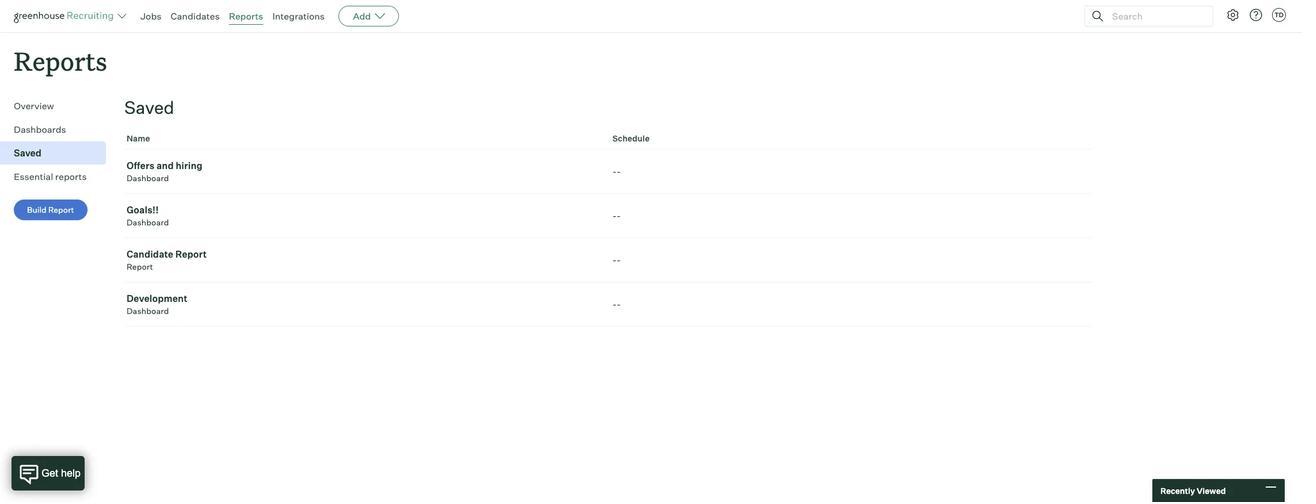 Task type: describe. For each thing, give the bounding box(es) containing it.
0 horizontal spatial saved
[[14, 148, 41, 159]]

0 vertical spatial reports
[[229, 10, 263, 22]]

build report
[[27, 205, 74, 215]]

jobs link
[[141, 10, 162, 22]]

0 horizontal spatial reports
[[14, 44, 107, 78]]

offers
[[127, 160, 155, 172]]

-- for development
[[613, 299, 621, 311]]

recently
[[1161, 486, 1196, 496]]

reports
[[55, 171, 87, 183]]

development
[[127, 293, 188, 305]]

build
[[27, 205, 46, 215]]

add
[[353, 10, 371, 22]]

name
[[127, 134, 150, 144]]

saved link
[[14, 146, 101, 160]]

jobs
[[141, 10, 162, 22]]

hiring
[[176, 160, 203, 172]]

and
[[157, 160, 174, 172]]

add button
[[339, 6, 399, 26]]

dashboards link
[[14, 123, 101, 137]]

candidates link
[[171, 10, 220, 22]]

-- for goals!!
[[613, 210, 621, 222]]

dashboard inside offers and hiring dashboard
[[127, 173, 169, 183]]

-- for offers and hiring
[[613, 166, 621, 178]]

essential reports
[[14, 171, 87, 183]]

development dashboard
[[127, 293, 188, 316]]

configure image
[[1227, 8, 1241, 22]]



Task type: locate. For each thing, give the bounding box(es) containing it.
report
[[48, 205, 74, 215], [176, 249, 207, 260], [127, 262, 153, 272]]

reports
[[229, 10, 263, 22], [14, 44, 107, 78]]

greenhouse recruiting image
[[14, 9, 118, 23]]

1 vertical spatial report
[[176, 249, 207, 260]]

3 -- from the top
[[613, 255, 621, 266]]

--
[[613, 166, 621, 178], [613, 210, 621, 222], [613, 255, 621, 266], [613, 299, 621, 311]]

2 horizontal spatial report
[[176, 249, 207, 260]]

dashboard down the goals!!
[[127, 218, 169, 228]]

4 -- from the top
[[613, 299, 621, 311]]

Search text field
[[1110, 8, 1203, 24]]

saved
[[124, 97, 174, 118], [14, 148, 41, 159]]

integrations
[[273, 10, 325, 22]]

dashboard for development
[[127, 307, 169, 316]]

reports down greenhouse recruiting 'image'
[[14, 44, 107, 78]]

1 horizontal spatial report
[[127, 262, 153, 272]]

candidates
[[171, 10, 220, 22]]

reports link
[[229, 10, 263, 22]]

report right build
[[48, 205, 74, 215]]

report for build
[[48, 205, 74, 215]]

td
[[1275, 11, 1285, 19]]

-
[[613, 166, 617, 178], [617, 166, 621, 178], [613, 210, 617, 222], [617, 210, 621, 222], [613, 255, 617, 266], [617, 255, 621, 266], [613, 299, 617, 311], [617, 299, 621, 311]]

-- for candidate report
[[613, 255, 621, 266]]

0 vertical spatial report
[[48, 205, 74, 215]]

reports right candidates "link"
[[229, 10, 263, 22]]

build report button
[[14, 200, 87, 221]]

goals!!
[[127, 205, 159, 216]]

0 vertical spatial dashboard
[[127, 173, 169, 183]]

2 dashboard from the top
[[127, 218, 169, 228]]

1 vertical spatial saved
[[14, 148, 41, 159]]

saved up essential
[[14, 148, 41, 159]]

goals!! dashboard
[[127, 205, 169, 228]]

dashboard down offers
[[127, 173, 169, 183]]

saved up name in the left top of the page
[[124, 97, 174, 118]]

integrations link
[[273, 10, 325, 22]]

dashboards
[[14, 124, 66, 135]]

offers and hiring dashboard
[[127, 160, 203, 183]]

1 vertical spatial reports
[[14, 44, 107, 78]]

1 horizontal spatial saved
[[124, 97, 174, 118]]

candidate report report
[[127, 249, 207, 272]]

1 horizontal spatial reports
[[229, 10, 263, 22]]

candidate
[[127, 249, 174, 260]]

report down the candidate
[[127, 262, 153, 272]]

report for candidate
[[176, 249, 207, 260]]

1 -- from the top
[[613, 166, 621, 178]]

td button
[[1273, 8, 1287, 22]]

recently viewed
[[1161, 486, 1227, 496]]

essential
[[14, 171, 53, 183]]

overview
[[14, 100, 54, 112]]

1 vertical spatial dashboard
[[127, 218, 169, 228]]

0 horizontal spatial report
[[48, 205, 74, 215]]

2 vertical spatial dashboard
[[127, 307, 169, 316]]

dashboard for goals!!
[[127, 218, 169, 228]]

0 vertical spatial saved
[[124, 97, 174, 118]]

3 dashboard from the top
[[127, 307, 169, 316]]

1 dashboard from the top
[[127, 173, 169, 183]]

dashboard inside development dashboard
[[127, 307, 169, 316]]

2 -- from the top
[[613, 210, 621, 222]]

report right the candidate
[[176, 249, 207, 260]]

dashboard down development on the bottom left of page
[[127, 307, 169, 316]]

td button
[[1271, 6, 1289, 24]]

2 vertical spatial report
[[127, 262, 153, 272]]

essential reports link
[[14, 170, 101, 184]]

overview link
[[14, 99, 101, 113]]

schedule
[[613, 134, 650, 144]]

report inside build report button
[[48, 205, 74, 215]]

viewed
[[1198, 486, 1227, 496]]

dashboard
[[127, 173, 169, 183], [127, 218, 169, 228], [127, 307, 169, 316]]



Task type: vqa. For each thing, say whether or not it's contained in the screenshot.
and
yes



